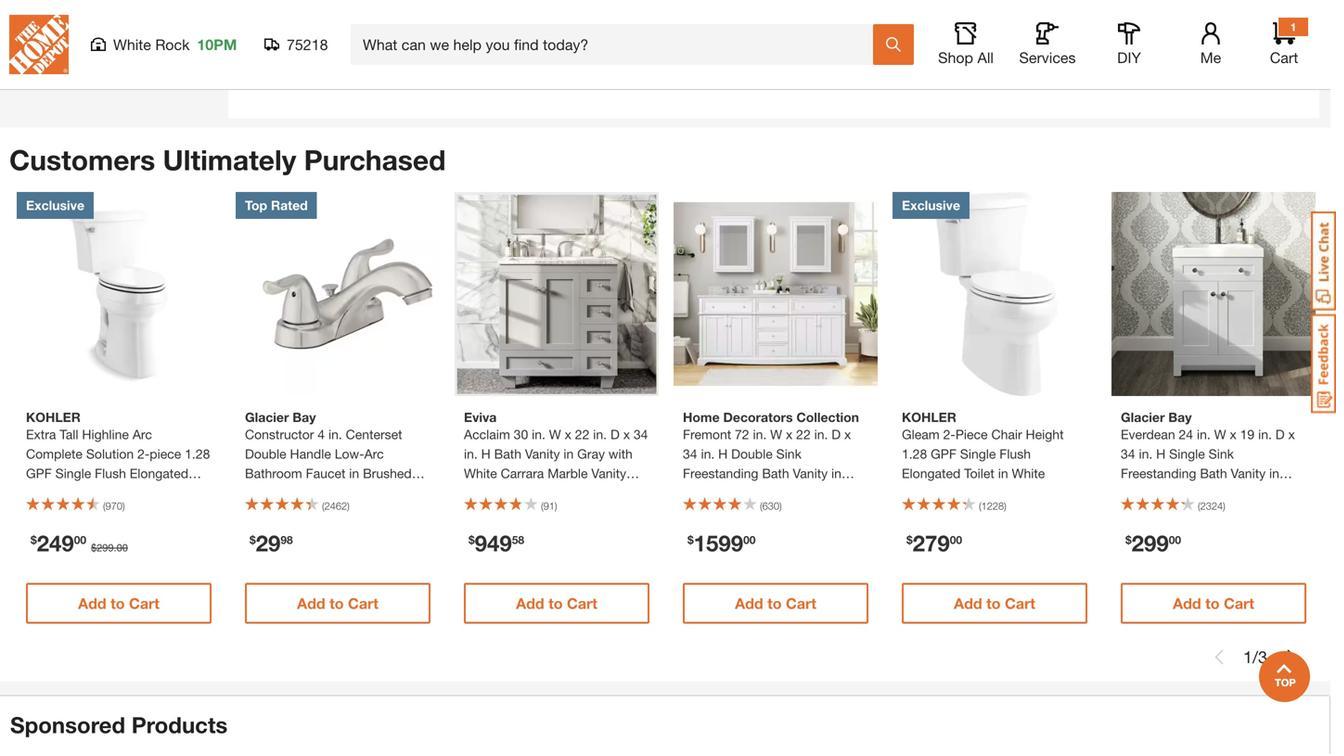 Task type: locate. For each thing, give the bounding box(es) containing it.
$ inside $ 299 00
[[1126, 534, 1132, 547]]

2 horizontal spatial sink
[[1209, 447, 1235, 462]]

bay up 24
[[1169, 410, 1193, 425]]

bath up ( 2324 )
[[1201, 466, 1228, 481]]

0 horizontal spatial 34
[[634, 427, 648, 442]]

1.28 down the gleam
[[902, 447, 928, 462]]

marble up $ 299 00
[[1122, 505, 1162, 520]]

1 add to cart button from the left
[[26, 583, 212, 624]]

0 horizontal spatial 1
[[1244, 648, 1253, 668]]

1 horizontal spatial h
[[719, 447, 728, 462]]

d inside the home decorators collection fremont 72 in. w x 22 in. d x 34 in. h double sink freestanding bath vanity in white with gray granite top
[[832, 427, 841, 442]]

1.28 inside the kohler extra tall highline arc complete solution 2-piece 1.28 gpf single flush elongated toilet in white (seat included)
[[185, 447, 210, 462]]

double down "72"
[[732, 447, 773, 462]]

add to cart button down 58
[[464, 583, 650, 624]]

1 exclusive from the left
[[26, 198, 84, 213]]

exclusive
[[26, 198, 84, 213], [902, 198, 961, 213]]

bay inside glacier bay constructor 4 in. centerset double handle low-arc bathroom faucet in brushed nickel
[[293, 410, 316, 425]]

( 1228 )
[[980, 500, 1007, 512]]

services button
[[1019, 22, 1078, 67]]

$ inside $ 29 98
[[250, 534, 256, 547]]

bath inside eviva acclaim 30 in. w x 22 in. d x 34 in. h bath vanity in gray with white carrara marble vanity top with white sink
[[495, 447, 522, 462]]

0 horizontal spatial 299
[[97, 542, 114, 554]]

glacier up everdean
[[1122, 410, 1166, 425]]

feedback link image
[[1312, 314, 1337, 414]]

gray
[[578, 447, 605, 462], [748, 486, 776, 501]]

bath down 30
[[495, 447, 522, 462]]

2 bay from the left
[[1169, 410, 1193, 425]]

1 vertical spatial 1
[[1244, 648, 1253, 668]]

0 horizontal spatial elongated
[[130, 466, 188, 481]]

00 inside $ 299 00
[[1170, 534, 1182, 547]]

1 horizontal spatial single
[[961, 447, 997, 462]]

299 inside $ 249 00 $ 299 . 00
[[97, 542, 114, 554]]

single down piece
[[961, 447, 997, 462]]

98
[[281, 534, 293, 547]]

0 vertical spatial toilet
[[965, 466, 995, 481]]

arc up piece
[[133, 427, 152, 442]]

2 22 from the left
[[797, 427, 811, 442]]

double
[[245, 447, 287, 462], [732, 447, 773, 462]]

0 horizontal spatial 1.28
[[185, 447, 210, 462]]

x down collection
[[845, 427, 852, 442]]

in
[[564, 447, 574, 462], [349, 466, 359, 481], [832, 466, 842, 481], [999, 466, 1009, 481], [1270, 466, 1280, 481], [60, 486, 70, 501]]

h inside the glacier bay everdean 24 in. w x 19 in. d x 34 in. h single sink freestanding bath vanity in white with white cultured marble top
[[1157, 447, 1166, 462]]

1 to from the left
[[111, 595, 125, 613]]

to
[[111, 595, 125, 613], [330, 595, 344, 613], [549, 595, 563, 613], [768, 595, 782, 613], [987, 595, 1001, 613], [1206, 595, 1220, 613]]

1 horizontal spatial 34
[[683, 447, 698, 462]]

0 horizontal spatial d
[[611, 427, 620, 442]]

marble up 91
[[548, 466, 588, 481]]

5 add to cart button from the left
[[902, 583, 1088, 624]]

1 kohler from the left
[[26, 410, 81, 425]]

add to cart button down 98
[[245, 583, 431, 624]]

1 horizontal spatial double
[[732, 447, 773, 462]]

2 double from the left
[[732, 447, 773, 462]]

chair
[[992, 427, 1023, 442]]

2 horizontal spatial single
[[1170, 447, 1206, 462]]

h down acclaim at the left of page
[[482, 447, 491, 462]]

( down faucet
[[322, 500, 325, 512]]

cart
[[1271, 49, 1299, 66], [129, 595, 160, 613], [348, 595, 379, 613], [567, 595, 598, 613], [786, 595, 817, 613], [1005, 595, 1036, 613], [1225, 595, 1255, 613]]

bay
[[293, 410, 316, 425], [1169, 410, 1193, 425]]

4 x from the left
[[845, 427, 852, 442]]

kohler for $
[[26, 410, 81, 425]]

34 down everdean
[[1122, 447, 1136, 462]]

low-
[[335, 447, 365, 462]]

10pm
[[197, 36, 237, 53]]

x down decorators
[[786, 427, 793, 442]]

w down decorators
[[771, 427, 783, 442]]

kohler gleam 2-piece chair height 1.28 gpf single flush elongated toilet in white
[[902, 410, 1064, 481]]

bay for 299
[[1169, 410, 1193, 425]]

add to cart button down '$ 1599 00'
[[683, 583, 869, 624]]

exclusive for $
[[26, 198, 84, 213]]

freestanding down everdean
[[1122, 466, 1197, 481]]

2 ) from the left
[[347, 500, 350, 512]]

22 inside eviva acclaim 30 in. w x 22 in. d x 34 in. h bath vanity in gray with white carrara marble vanity top with white sink
[[575, 427, 590, 442]]

toilet inside the kohler extra tall highline arc complete solution 2-piece 1.28 gpf single flush elongated toilet in white (seat included)
[[26, 486, 56, 501]]

0 horizontal spatial exclusive
[[26, 198, 84, 213]]

0 horizontal spatial kohler
[[26, 410, 81, 425]]

x left fremont
[[624, 427, 630, 442]]

2324
[[1201, 500, 1224, 512]]

0 horizontal spatial sink
[[554, 486, 579, 501]]

h
[[482, 447, 491, 462], [719, 447, 728, 462], [1157, 447, 1166, 462]]

1 horizontal spatial w
[[771, 427, 783, 442]]

6 add to cart button from the left
[[1122, 583, 1307, 624]]

4 add to cart button from the left
[[683, 583, 869, 624]]

0 vertical spatial 1
[[1291, 20, 1297, 33]]

( left 'granite'
[[760, 500, 763, 512]]

fremont 72 in. w x 22 in. d x 34 in. h double sink freestanding bath vanity in white with gray granite top image
[[674, 192, 878, 396]]

add to cart button down .
[[26, 583, 212, 624]]

24
[[1180, 427, 1194, 442]]

4 to from the left
[[768, 595, 782, 613]]

2- right solution
[[137, 447, 150, 462]]

1 horizontal spatial marble
[[1122, 505, 1162, 520]]

1 right me button
[[1291, 20, 1297, 33]]

glacier for 299
[[1122, 410, 1166, 425]]

w
[[549, 427, 562, 442], [771, 427, 783, 442], [1215, 427, 1227, 442]]

w right 30
[[549, 427, 562, 442]]

6 ) from the left
[[1224, 500, 1226, 512]]

glacier
[[245, 410, 289, 425], [1122, 410, 1166, 425]]

$ 29 98
[[250, 530, 293, 557]]

72
[[735, 427, 750, 442]]

0 horizontal spatial 22
[[575, 427, 590, 442]]

h down everdean
[[1157, 447, 1166, 462]]

1 vertical spatial gray
[[748, 486, 776, 501]]

double inside glacier bay constructor 4 in. centerset double handle low-arc bathroom faucet in brushed nickel
[[245, 447, 287, 462]]

bath inside the glacier bay everdean 24 in. w x 19 in. d x 34 in. h single sink freestanding bath vanity in white with white cultured marble top
[[1201, 466, 1228, 481]]

1 horizontal spatial gpf
[[931, 447, 957, 462]]

$ 949 58
[[469, 530, 525, 557]]

top up 949
[[464, 486, 485, 501]]

1 ) from the left
[[123, 500, 125, 512]]

6 ( from the left
[[1199, 500, 1201, 512]]

1 vertical spatial marble
[[1122, 505, 1162, 520]]

1 horizontal spatial freestanding
[[1122, 466, 1197, 481]]

0 horizontal spatial gpf
[[26, 466, 52, 481]]

00 for 279
[[950, 534, 963, 547]]

( for $
[[103, 500, 106, 512]]

fremont
[[683, 427, 732, 442]]

x left 19
[[1231, 427, 1237, 442]]

glacier inside the glacier bay everdean 24 in. w x 19 in. d x 34 in. h single sink freestanding bath vanity in white with white cultured marble top
[[1122, 410, 1166, 425]]

5 to from the left
[[987, 595, 1001, 613]]

with inside the glacier bay everdean 24 in. w x 19 in. d x 34 in. h single sink freestanding bath vanity in white with white cultured marble top
[[1158, 486, 1182, 501]]

1 h from the left
[[482, 447, 491, 462]]

freestanding
[[683, 466, 759, 481], [1122, 466, 1197, 481]]

marble inside the glacier bay everdean 24 in. w x 19 in. d x 34 in. h single sink freestanding bath vanity in white with white cultured marble top
[[1122, 505, 1162, 520]]

sink inside the glacier bay everdean 24 in. w x 19 in. d x 34 in. h single sink freestanding bath vanity in white with white cultured marble top
[[1209, 447, 1235, 462]]

( left the "cultured"
[[1199, 500, 1201, 512]]

0 vertical spatial marble
[[548, 466, 588, 481]]

0 horizontal spatial gray
[[578, 447, 605, 462]]

1 bay from the left
[[293, 410, 316, 425]]

next slide image
[[1285, 650, 1300, 665]]

( for 279
[[980, 500, 982, 512]]

34
[[634, 427, 648, 442], [683, 447, 698, 462], [1122, 447, 1136, 462]]

carrara
[[501, 466, 544, 481]]

arc down centerset
[[365, 447, 384, 462]]

( left (seat
[[103, 500, 106, 512]]

single
[[961, 447, 997, 462], [1170, 447, 1206, 462], [55, 466, 91, 481]]

add to cart
[[78, 595, 160, 613], [297, 595, 379, 613], [516, 595, 598, 613], [735, 595, 817, 613], [955, 595, 1036, 613], [1174, 595, 1255, 613]]

1.28 inside kohler gleam 2-piece chair height 1.28 gpf single flush elongated toilet in white
[[902, 447, 928, 462]]

arc inside the kohler extra tall highline arc complete solution 2-piece 1.28 gpf single flush elongated toilet in white (seat included)
[[133, 427, 152, 442]]

4 ) from the left
[[780, 500, 782, 512]]

(
[[103, 500, 106, 512], [322, 500, 325, 512], [541, 500, 544, 512], [760, 500, 763, 512], [980, 500, 982, 512], [1199, 500, 1201, 512]]

22 down collection
[[797, 427, 811, 442]]

2 add to cart from the left
[[297, 595, 379, 613]]

elongated down the gleam
[[902, 466, 961, 481]]

5 ( from the left
[[980, 500, 982, 512]]

elongated
[[130, 466, 188, 481], [902, 466, 961, 481]]

0 horizontal spatial marble
[[548, 466, 588, 481]]

) for 1599
[[780, 500, 782, 512]]

279
[[913, 530, 950, 557]]

0 horizontal spatial toilet
[[26, 486, 56, 501]]

$ for 249
[[31, 534, 37, 547]]

1 1.28 from the left
[[185, 447, 210, 462]]

3 add to cart button from the left
[[464, 583, 650, 624]]

0 horizontal spatial flush
[[95, 466, 126, 481]]

0 horizontal spatial arc
[[133, 427, 152, 442]]

1 vertical spatial 2-
[[137, 447, 150, 462]]

d right 19
[[1276, 427, 1286, 442]]

toilet up the 1228
[[965, 466, 995, 481]]

1 left 3
[[1244, 648, 1253, 668]]

1 vertical spatial toilet
[[26, 486, 56, 501]]

2 glacier from the left
[[1122, 410, 1166, 425]]

34 inside the home decorators collection fremont 72 in. w x 22 in. d x 34 in. h double sink freestanding bath vanity in white with gray granite top
[[683, 447, 698, 462]]

) for 949
[[555, 500, 558, 512]]

bay inside the glacier bay everdean 24 in. w x 19 in. d x 34 in. h single sink freestanding bath vanity in white with white cultured marble top
[[1169, 410, 1193, 425]]

vanity up the "cultured"
[[1232, 466, 1267, 481]]

d left fremont
[[611, 427, 620, 442]]

5 x from the left
[[1231, 427, 1237, 442]]

1 horizontal spatial elongated
[[902, 466, 961, 481]]

00 inside '$ 1599 00'
[[744, 534, 756, 547]]

1 glacier from the left
[[245, 410, 289, 425]]

1.28 right piece
[[185, 447, 210, 462]]

vanity
[[525, 447, 560, 462], [592, 466, 627, 481], [793, 466, 828, 481], [1232, 466, 1267, 481]]

cart for 6th add to cart 'button' from right
[[129, 595, 160, 613]]

1 horizontal spatial 1.28
[[902, 447, 928, 462]]

1 horizontal spatial exclusive
[[902, 198, 961, 213]]

19
[[1241, 427, 1255, 442]]

34 left fremont
[[634, 427, 648, 442]]

$ for 1599
[[688, 534, 694, 547]]

complete
[[26, 447, 83, 462]]

cart for fifth add to cart 'button'
[[1005, 595, 1036, 613]]

1 horizontal spatial 22
[[797, 427, 811, 442]]

2 horizontal spatial bath
[[1201, 466, 1228, 481]]

1 horizontal spatial 299
[[1132, 530, 1170, 557]]

( down carrara at bottom left
[[541, 500, 544, 512]]

freestanding inside the home decorators collection fremont 72 in. w x 22 in. d x 34 in. h double sink freestanding bath vanity in white with gray granite top
[[683, 466, 759, 481]]

3 h from the left
[[1157, 447, 1166, 462]]

white left (seat
[[74, 486, 107, 501]]

2 horizontal spatial h
[[1157, 447, 1166, 462]]

centerset
[[346, 427, 403, 442]]

3 d from the left
[[1276, 427, 1286, 442]]

1 horizontal spatial 2-
[[944, 427, 956, 442]]

1 vertical spatial gpf
[[26, 466, 52, 481]]

3 ) from the left
[[555, 500, 558, 512]]

( for 29
[[322, 500, 325, 512]]

h inside the home decorators collection fremont 72 in. w x 22 in. d x 34 in. h double sink freestanding bath vanity in white with gray granite top
[[719, 447, 728, 462]]

$ for 29
[[250, 534, 256, 547]]

1 vertical spatial flush
[[95, 466, 126, 481]]

flush down chair
[[1000, 447, 1032, 462]]

single down complete
[[55, 466, 91, 481]]

kohler extra tall highline arc complete solution 2-piece 1.28 gpf single flush elongated toilet in white (seat included)
[[26, 410, 210, 501]]

( for 949
[[541, 500, 544, 512]]

2 horizontal spatial d
[[1276, 427, 1286, 442]]

0 horizontal spatial freestanding
[[683, 466, 759, 481]]

add
[[78, 595, 106, 613], [297, 595, 326, 613], [516, 595, 545, 613], [735, 595, 764, 613], [955, 595, 983, 613], [1174, 595, 1202, 613]]

2462
[[325, 500, 347, 512]]

2 h from the left
[[719, 447, 728, 462]]

$
[[31, 534, 37, 547], [250, 534, 256, 547], [469, 534, 475, 547], [688, 534, 694, 547], [907, 534, 913, 547], [1126, 534, 1132, 547], [91, 542, 97, 554]]

2 horizontal spatial w
[[1215, 427, 1227, 442]]

1 double from the left
[[245, 447, 287, 462]]

bath up 'granite'
[[763, 466, 790, 481]]

0 horizontal spatial 2-
[[137, 447, 150, 462]]

exclusive for 279
[[902, 198, 961, 213]]

$ 249 00 $ 299 . 00
[[31, 530, 128, 557]]

( 2324 )
[[1199, 500, 1226, 512]]

w inside the glacier bay everdean 24 in. w x 19 in. d x 34 in. h single sink freestanding bath vanity in white with white cultured marble top
[[1215, 427, 1227, 442]]

tall
[[60, 427, 78, 442]]

1 22 from the left
[[575, 427, 590, 442]]

$ inside $ 279 00
[[907, 534, 913, 547]]

cart for 1st add to cart 'button' from right
[[1225, 595, 1255, 613]]

kohler up extra
[[26, 410, 81, 425]]

1 horizontal spatial kohler
[[902, 410, 957, 425]]

0 horizontal spatial bath
[[495, 447, 522, 462]]

add to cart button up this is the first slide image
[[1122, 583, 1307, 624]]

purchased
[[304, 143, 446, 176]]

2 w from the left
[[771, 427, 783, 442]]

0 horizontal spatial bay
[[293, 410, 316, 425]]

2- right the gleam
[[944, 427, 956, 442]]

)
[[123, 500, 125, 512], [347, 500, 350, 512], [555, 500, 558, 512], [780, 500, 782, 512], [1005, 500, 1007, 512], [1224, 500, 1226, 512]]

0 horizontal spatial double
[[245, 447, 287, 462]]

1 horizontal spatial sink
[[777, 447, 802, 462]]

vanity up 'granite'
[[793, 466, 828, 481]]

1 horizontal spatial toilet
[[965, 466, 995, 481]]

arc
[[133, 427, 152, 442], [365, 447, 384, 462]]

gpf down the gleam
[[931, 447, 957, 462]]

1 w from the left
[[549, 427, 562, 442]]

gray inside the home decorators collection fremont 72 in. w x 22 in. d x 34 in. h double sink freestanding bath vanity in white with gray granite top
[[748, 486, 776, 501]]

1 vertical spatial arc
[[365, 447, 384, 462]]

vanity inside the home decorators collection fremont 72 in. w x 22 in. d x 34 in. h double sink freestanding bath vanity in white with gray granite top
[[793, 466, 828, 481]]

0 horizontal spatial single
[[55, 466, 91, 481]]

ultimately
[[163, 143, 296, 176]]

vanity right carrara at bottom left
[[592, 466, 627, 481]]

0 vertical spatial gpf
[[931, 447, 957, 462]]

1 horizontal spatial bath
[[763, 466, 790, 481]]

shop all button
[[937, 22, 996, 67]]

( for 1599
[[760, 500, 763, 512]]

1 horizontal spatial glacier
[[1122, 410, 1166, 425]]

in inside eviva acclaim 30 in. w x 22 in. d x 34 in. h bath vanity in gray with white carrara marble vanity top with white sink
[[564, 447, 574, 462]]

white
[[113, 36, 151, 53], [464, 466, 497, 481], [1012, 466, 1046, 481], [74, 486, 107, 501], [517, 486, 550, 501], [683, 486, 717, 501], [1122, 486, 1155, 501], [1186, 486, 1219, 501]]

3 w from the left
[[1215, 427, 1227, 442]]

1 horizontal spatial arc
[[365, 447, 384, 462]]

0 vertical spatial gray
[[578, 447, 605, 462]]

1 horizontal spatial d
[[832, 427, 841, 442]]

$ inside the $ 949 58
[[469, 534, 475, 547]]

x
[[565, 427, 572, 442], [624, 427, 630, 442], [786, 427, 793, 442], [845, 427, 852, 442], [1231, 427, 1237, 442], [1289, 427, 1296, 442]]

gleam 2-piece chair height 1.28 gpf single flush elongated toilet in white image
[[893, 192, 1097, 396]]

w left 19
[[1215, 427, 1227, 442]]

extra tall highline arc complete solution 2-piece 1.28 gpf single flush elongated toilet in white (seat included) image
[[17, 192, 221, 396]]

6 add from the left
[[1174, 595, 1202, 613]]

2 kohler from the left
[[902, 410, 957, 425]]

2 d from the left
[[832, 427, 841, 442]]

add to cart button down $ 279 00
[[902, 583, 1088, 624]]

1 elongated from the left
[[130, 466, 188, 481]]

elongated down piece
[[130, 466, 188, 481]]

( down kohler gleam 2-piece chair height 1.28 gpf single flush elongated toilet in white at the bottom right of page
[[980, 500, 982, 512]]

diy button
[[1100, 22, 1160, 67]]

bay up constructor
[[293, 410, 316, 425]]

x right 19
[[1289, 427, 1296, 442]]

everdean 24 in. w x 19 in. d x 34 in. h single sink freestanding bath vanity in white with white cultured marble top image
[[1112, 192, 1317, 396]]

0 vertical spatial 2-
[[944, 427, 956, 442]]

arc inside glacier bay constructor 4 in. centerset double handle low-arc bathroom faucet in brushed nickel
[[365, 447, 384, 462]]

1 freestanding from the left
[[683, 466, 759, 481]]

single down 24
[[1170, 447, 1206, 462]]

white inside kohler gleam 2-piece chair height 1.28 gpf single flush elongated toilet in white
[[1012, 466, 1046, 481]]

0 vertical spatial flush
[[1000, 447, 1032, 462]]

1 d from the left
[[611, 427, 620, 442]]

1
[[1291, 20, 1297, 33], [1244, 648, 1253, 668]]

0 vertical spatial arc
[[133, 427, 152, 442]]

00 inside $ 279 00
[[950, 534, 963, 547]]

white down height
[[1012, 466, 1046, 481]]

this is the first slide image
[[1213, 650, 1227, 665]]

add to cart button
[[26, 583, 212, 624], [245, 583, 431, 624], [464, 583, 650, 624], [683, 583, 869, 624], [902, 583, 1088, 624], [1122, 583, 1307, 624]]

2 elongated from the left
[[902, 466, 961, 481]]

kohler inside the kohler extra tall highline arc complete solution 2-piece 1.28 gpf single flush elongated toilet in white (seat included)
[[26, 410, 81, 425]]

toilet down complete
[[26, 486, 56, 501]]

freestanding down fremont
[[683, 466, 759, 481]]

top inside the glacier bay everdean 24 in. w x 19 in. d x 34 in. h single sink freestanding bath vanity in white with white cultured marble top
[[1165, 505, 1187, 520]]

00
[[74, 534, 86, 547], [744, 534, 756, 547], [950, 534, 963, 547], [1170, 534, 1182, 547], [117, 542, 128, 554]]

1 horizontal spatial bay
[[1169, 410, 1193, 425]]

gpf down complete
[[26, 466, 52, 481]]

1 x from the left
[[565, 427, 572, 442]]

in inside kohler gleam 2-piece chair height 1.28 gpf single flush elongated toilet in white
[[999, 466, 1009, 481]]

white left the "cultured"
[[1186, 486, 1219, 501]]

( 2462 )
[[322, 500, 350, 512]]

1 horizontal spatial flush
[[1000, 447, 1032, 462]]

flush
[[1000, 447, 1032, 462], [95, 466, 126, 481]]

d down collection
[[832, 427, 841, 442]]

2 exclusive from the left
[[902, 198, 961, 213]]

2 horizontal spatial 34
[[1122, 447, 1136, 462]]

gray inside eviva acclaim 30 in. w x 22 in. d x 34 in. h bath vanity in gray with white carrara marble vanity top with white sink
[[578, 447, 605, 462]]

bath
[[495, 447, 522, 462], [763, 466, 790, 481], [1201, 466, 1228, 481]]

1 ( from the left
[[103, 500, 106, 512]]

kohler inside kohler gleam 2-piece chair height 1.28 gpf single flush elongated toilet in white
[[902, 410, 957, 425]]

glacier up constructor
[[245, 410, 289, 425]]

34 inside eviva acclaim 30 in. w x 22 in. d x 34 in. h bath vanity in gray with white carrara marble vanity top with white sink
[[634, 427, 648, 442]]

0 horizontal spatial w
[[549, 427, 562, 442]]

1 horizontal spatial 1
[[1291, 20, 1297, 33]]

1 inside cart 1
[[1291, 20, 1297, 33]]

) for 29
[[347, 500, 350, 512]]

5 add to cart from the left
[[955, 595, 1036, 613]]

in.
[[329, 427, 342, 442], [532, 427, 546, 442], [594, 427, 607, 442], [753, 427, 767, 442], [815, 427, 829, 442], [1198, 427, 1211, 442], [1259, 427, 1273, 442], [464, 447, 478, 462], [701, 447, 715, 462], [1140, 447, 1153, 462]]

white up 1599 on the bottom right
[[683, 486, 717, 501]]

with
[[609, 447, 633, 462], [489, 486, 513, 501], [720, 486, 744, 501], [1158, 486, 1182, 501]]

22 right 30
[[575, 427, 590, 442]]

$ inside '$ 1599 00'
[[688, 534, 694, 547]]

single inside the kohler extra tall highline arc complete solution 2-piece 1.28 gpf single flush elongated toilet in white (seat included)
[[55, 466, 91, 481]]

0 horizontal spatial glacier
[[245, 410, 289, 425]]

2 ( from the left
[[322, 500, 325, 512]]

34 down fremont
[[683, 447, 698, 462]]

2- inside kohler gleam 2-piece chair height 1.28 gpf single flush elongated toilet in white
[[944, 427, 956, 442]]

( for 299
[[1199, 500, 1201, 512]]

2- inside the kohler extra tall highline arc complete solution 2-piece 1.28 gpf single flush elongated toilet in white (seat included)
[[137, 447, 150, 462]]

x right 30
[[565, 427, 572, 442]]

2 1.28 from the left
[[902, 447, 928, 462]]

3 ( from the left
[[541, 500, 544, 512]]

$ for 279
[[907, 534, 913, 547]]

h down fremont
[[719, 447, 728, 462]]

double up bathroom at the bottom left of page
[[245, 447, 287, 462]]

cart for fifth add to cart 'button' from the right
[[348, 595, 379, 613]]

top left ( 2324 )
[[1165, 505, 1187, 520]]

top right 'granite'
[[825, 486, 846, 501]]

single inside kohler gleam 2-piece chair height 1.28 gpf single flush elongated toilet in white
[[961, 447, 997, 462]]

white inside the kohler extra tall highline arc complete solution 2-piece 1.28 gpf single flush elongated toilet in white (seat included)
[[74, 486, 107, 501]]

4 ( from the left
[[760, 500, 763, 512]]

flush down solution
[[95, 466, 126, 481]]

white inside the home decorators collection fremont 72 in. w x 22 in. d x 34 in. h double sink freestanding bath vanity in white with gray granite top
[[683, 486, 717, 501]]

2 freestanding from the left
[[1122, 466, 1197, 481]]

white down acclaim at the left of page
[[464, 466, 497, 481]]

0 horizontal spatial h
[[482, 447, 491, 462]]

1 add to cart from the left
[[78, 595, 160, 613]]

1 horizontal spatial gray
[[748, 486, 776, 501]]

glacier inside glacier bay constructor 4 in. centerset double handle low-arc bathroom faucet in brushed nickel
[[245, 410, 289, 425]]

5 ) from the left
[[1005, 500, 1007, 512]]

single inside the glacier bay everdean 24 in. w x 19 in. d x 34 in. h single sink freestanding bath vanity in white with white cultured marble top
[[1170, 447, 1206, 462]]

sink
[[777, 447, 802, 462], [1209, 447, 1235, 462], [554, 486, 579, 501]]

kohler up the gleam
[[902, 410, 957, 425]]

3 to from the left
[[549, 595, 563, 613]]



Task type: vqa. For each thing, say whether or not it's contained in the screenshot.
Same-'s Fast:
no



Task type: describe. For each thing, give the bounding box(es) containing it.
) for 299
[[1224, 500, 1226, 512]]

w inside the home decorators collection fremont 72 in. w x 22 in. d x 34 in. h double sink freestanding bath vanity in white with gray granite top
[[771, 427, 783, 442]]

home
[[683, 410, 720, 425]]

(seat
[[110, 486, 140, 501]]

2 x from the left
[[624, 427, 630, 442]]

in inside the home decorators collection fremont 72 in. w x 22 in. d x 34 in. h double sink freestanding bath vanity in white with gray granite top
[[832, 466, 842, 481]]

eviva acclaim 30 in. w x 22 in. d x 34 in. h bath vanity in gray with white carrara marble vanity top with white sink
[[464, 410, 648, 501]]

shop all
[[939, 49, 994, 66]]

bathroom
[[245, 466, 302, 481]]

) for $
[[123, 500, 125, 512]]

piece
[[150, 447, 181, 462]]

3 add to cart from the left
[[516, 595, 598, 613]]

white left rock
[[113, 36, 151, 53]]

flush inside kohler gleam 2-piece chair height 1.28 gpf single flush elongated toilet in white
[[1000, 447, 1032, 462]]

58
[[512, 534, 525, 547]]

2 add from the left
[[297, 595, 326, 613]]

$ 279 00
[[907, 530, 963, 557]]

vanity inside the glacier bay everdean 24 in. w x 19 in. d x 34 in. h single sink freestanding bath vanity in white with white cultured marble top
[[1232, 466, 1267, 481]]

cultured
[[1223, 486, 1273, 501]]

3 add from the left
[[516, 595, 545, 613]]

2 add to cart button from the left
[[245, 583, 431, 624]]

toilet inside kohler gleam 2-piece chair height 1.28 gpf single flush elongated toilet in white
[[965, 466, 995, 481]]

30
[[514, 427, 529, 442]]

What can we help you find today? search field
[[363, 25, 873, 64]]

949
[[475, 530, 512, 557]]

75218 button
[[265, 35, 329, 54]]

handle
[[290, 447, 331, 462]]

the home depot logo image
[[9, 15, 69, 74]]

$ for 949
[[469, 534, 475, 547]]

customers
[[9, 143, 155, 176]]

3
[[1259, 648, 1268, 668]]

home decorators collection fremont 72 in. w x 22 in. d x 34 in. h double sink freestanding bath vanity in white with gray granite top
[[683, 410, 860, 501]]

00 for 1599
[[744, 534, 756, 547]]

marble inside eviva acclaim 30 in. w x 22 in. d x 34 in. h bath vanity in gray with white carrara marble vanity top with white sink
[[548, 466, 588, 481]]

vanity up carrara at bottom left
[[525, 447, 560, 462]]

sponsored products
[[10, 712, 228, 739]]

cart 1
[[1271, 20, 1299, 66]]

5 add from the left
[[955, 595, 983, 613]]

( 630 )
[[760, 500, 782, 512]]

6 x from the left
[[1289, 427, 1296, 442]]

in inside the kohler extra tall highline arc complete solution 2-piece 1.28 gpf single flush elongated toilet in white (seat included)
[[60, 486, 70, 501]]

everdean
[[1122, 427, 1176, 442]]

cart for fourth add to cart 'button' from the left
[[786, 595, 817, 613]]

$ for 299
[[1126, 534, 1132, 547]]

970
[[106, 500, 123, 512]]

d inside eviva acclaim 30 in. w x 22 in. d x 34 in. h bath vanity in gray with white carrara marble vanity top with white sink
[[611, 427, 620, 442]]

piece
[[956, 427, 988, 442]]

white up $ 299 00
[[1122, 486, 1155, 501]]

constructor
[[245, 427, 314, 442]]

top inside eviva acclaim 30 in. w x 22 in. d x 34 in. h bath vanity in gray with white carrara marble vanity top with white sink
[[464, 486, 485, 501]]

acclaim
[[464, 427, 510, 442]]

shop
[[939, 49, 974, 66]]

height
[[1026, 427, 1064, 442]]

customers ultimately purchased
[[9, 143, 446, 176]]

glacier for 29
[[245, 410, 289, 425]]

1228
[[982, 500, 1005, 512]]

6 to from the left
[[1206, 595, 1220, 613]]

sink inside eviva acclaim 30 in. w x 22 in. d x 34 in. h bath vanity in gray with white carrara marble vanity top with white sink
[[554, 486, 579, 501]]

gpf inside kohler gleam 2-piece chair height 1.28 gpf single flush elongated toilet in white
[[931, 447, 957, 462]]

freestanding inside the glacier bay everdean 24 in. w x 19 in. d x 34 in. h single sink freestanding bath vanity in white with white cultured marble top
[[1122, 466, 1197, 481]]

top rated
[[245, 198, 308, 213]]

$ 299 00
[[1126, 530, 1182, 557]]

cart for fourth add to cart 'button' from right
[[567, 595, 598, 613]]

/
[[1253, 648, 1259, 668]]

29
[[256, 530, 281, 557]]

1599
[[694, 530, 744, 557]]

eviva
[[464, 410, 497, 425]]

glacier bay constructor 4 in. centerset double handle low-arc bathroom faucet in brushed nickel
[[245, 410, 412, 501]]

glacier bay everdean 24 in. w x 19 in. d x 34 in. h single sink freestanding bath vanity in white with white cultured marble top
[[1122, 410, 1296, 520]]

diy
[[1118, 49, 1142, 66]]

91
[[544, 500, 555, 512]]

me
[[1201, 49, 1222, 66]]

34 inside the glacier bay everdean 24 in. w x 19 in. d x 34 in. h single sink freestanding bath vanity in white with white cultured marble top
[[1122, 447, 1136, 462]]

with inside the home decorators collection fremont 72 in. w x 22 in. d x 34 in. h double sink freestanding bath vanity in white with gray granite top
[[720, 486, 744, 501]]

( 91 )
[[541, 500, 558, 512]]

1 add from the left
[[78, 595, 106, 613]]

22 inside the home decorators collection fremont 72 in. w x 22 in. d x 34 in. h double sink freestanding bath vanity in white with gray granite top
[[797, 427, 811, 442]]

3 x from the left
[[786, 427, 793, 442]]

decorators
[[724, 410, 793, 425]]

sink inside the home decorators collection fremont 72 in. w x 22 in. d x 34 in. h double sink freestanding bath vanity in white with gray granite top
[[777, 447, 802, 462]]

white down carrara at bottom left
[[517, 486, 550, 501]]

services
[[1020, 49, 1077, 66]]

75218
[[287, 36, 328, 53]]

6 add to cart from the left
[[1174, 595, 1255, 613]]

w inside eviva acclaim 30 in. w x 22 in. d x 34 in. h bath vanity in gray with white carrara marble vanity top with white sink
[[549, 427, 562, 442]]

elongated inside kohler gleam 2-piece chair height 1.28 gpf single flush elongated toilet in white
[[902, 466, 961, 481]]

products
[[132, 712, 228, 739]]

constructor 4 in. centerset double handle low-arc bathroom faucet in brushed nickel image
[[236, 192, 440, 396]]

) for 279
[[1005, 500, 1007, 512]]

630
[[763, 500, 780, 512]]

me button
[[1182, 22, 1241, 67]]

4
[[318, 427, 325, 442]]

bay for 29
[[293, 410, 316, 425]]

faucet
[[306, 466, 346, 481]]

brushed
[[363, 466, 412, 481]]

bath inside the home decorators collection fremont 72 in. w x 22 in. d x 34 in. h double sink freestanding bath vanity in white with gray granite top
[[763, 466, 790, 481]]

rated
[[271, 198, 308, 213]]

d inside the glacier bay everdean 24 in. w x 19 in. d x 34 in. h single sink freestanding bath vanity in white with white cultured marble top
[[1276, 427, 1286, 442]]

in. inside glacier bay constructor 4 in. centerset double handle low-arc bathroom faucet in brushed nickel
[[329, 427, 342, 442]]

2 to from the left
[[330, 595, 344, 613]]

kohler for 279
[[902, 410, 957, 425]]

nickel
[[245, 486, 281, 501]]

all
[[978, 49, 994, 66]]

top left rated
[[245, 198, 267, 213]]

( 970 )
[[103, 500, 125, 512]]

extra
[[26, 427, 56, 442]]

.
[[114, 542, 117, 554]]

highline
[[82, 427, 129, 442]]

live chat image
[[1312, 212, 1337, 311]]

00 for 299
[[1170, 534, 1182, 547]]

1 / 3
[[1244, 648, 1268, 668]]

sponsored
[[10, 712, 125, 739]]

h inside eviva acclaim 30 in. w x 22 in. d x 34 in. h bath vanity in gray with white carrara marble vanity top with white sink
[[482, 447, 491, 462]]

rock
[[155, 36, 190, 53]]

in inside the glacier bay everdean 24 in. w x 19 in. d x 34 in. h single sink freestanding bath vanity in white with white cultured marble top
[[1270, 466, 1280, 481]]

gleam
[[902, 427, 940, 442]]

elongated inside the kohler extra tall highline arc complete solution 2-piece 1.28 gpf single flush elongated toilet in white (seat included)
[[130, 466, 188, 481]]

$ 1599 00
[[688, 530, 756, 557]]

included)
[[144, 486, 197, 501]]

collection
[[797, 410, 860, 425]]

gpf inside the kohler extra tall highline arc complete solution 2-piece 1.28 gpf single flush elongated toilet in white (seat included)
[[26, 466, 52, 481]]

4 add to cart from the left
[[735, 595, 817, 613]]

flush inside the kohler extra tall highline arc complete solution 2-piece 1.28 gpf single flush elongated toilet in white (seat included)
[[95, 466, 126, 481]]

acclaim 30 in. w x 22 in. d x 34 in. h bath vanity in gray with white carrara marble vanity top with white sink image
[[455, 192, 659, 396]]

249
[[37, 530, 74, 557]]

top inside the home decorators collection fremont 72 in. w x 22 in. d x 34 in. h double sink freestanding bath vanity in white with gray granite top
[[825, 486, 846, 501]]

double inside the home decorators collection fremont 72 in. w x 22 in. d x 34 in. h double sink freestanding bath vanity in white with gray granite top
[[732, 447, 773, 462]]

in inside glacier bay constructor 4 in. centerset double handle low-arc bathroom faucet in brushed nickel
[[349, 466, 359, 481]]

4 add from the left
[[735, 595, 764, 613]]

solution
[[86, 447, 134, 462]]

white rock 10pm
[[113, 36, 237, 53]]

granite
[[779, 486, 822, 501]]

00 for 249
[[74, 534, 86, 547]]



